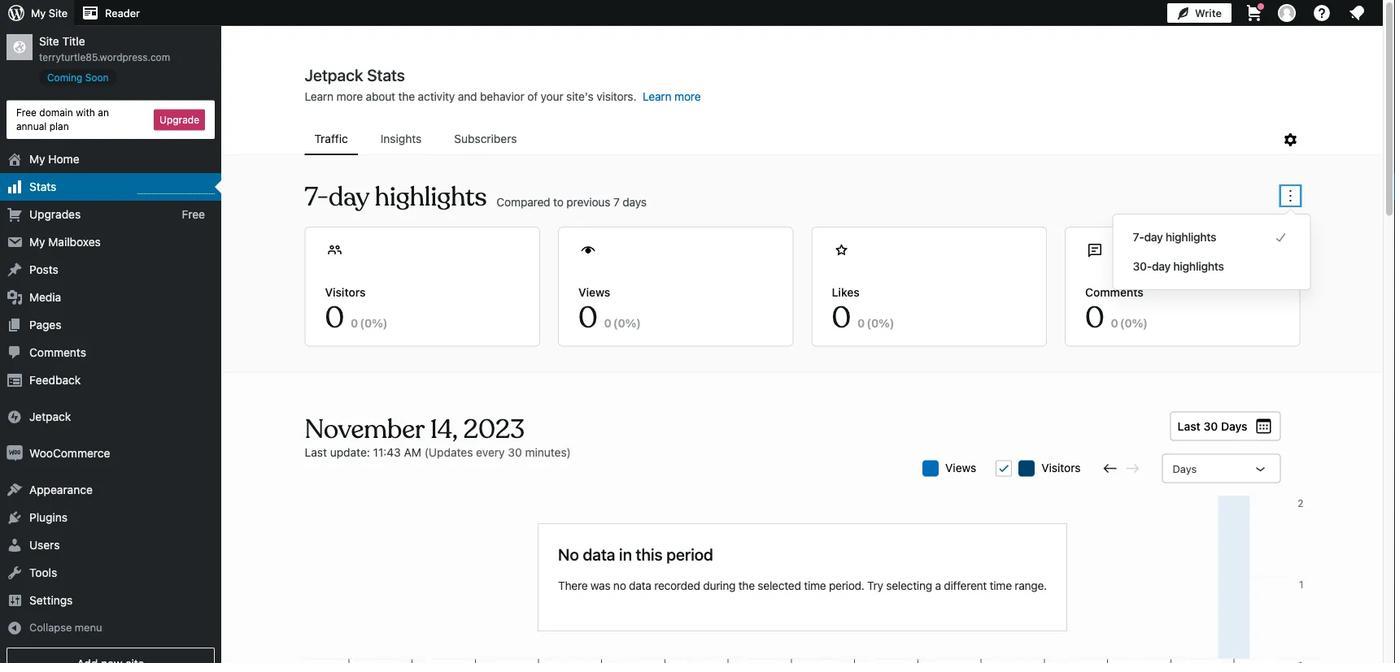 Task type: describe. For each thing, give the bounding box(es) containing it.
was
[[590, 580, 610, 593]]

feedback
[[29, 374, 81, 387]]

site's
[[566, 90, 594, 103]]

last 30 days
[[1178, 420, 1247, 433]]

to
[[553, 195, 564, 209]]

there
[[558, 580, 588, 593]]

30 inside november 14, 2023 last update: 11:43 am (updates every 30 minutes)
[[508, 446, 522, 459]]

( for likes 0 0 ( 0 %)
[[867, 316, 871, 330]]

(updates
[[424, 446, 473, 459]]

my for my home
[[29, 153, 45, 166]]

in
[[619, 545, 632, 564]]

different
[[944, 580, 987, 593]]

comments 0 0 ( 0 %)
[[1085, 286, 1148, 337]]

my home link
[[0, 146, 221, 173]]

of
[[527, 90, 538, 103]]

last inside button
[[1178, 420, 1201, 433]]

range.
[[1015, 580, 1047, 593]]

day for 30-day highlights button
[[1152, 260, 1171, 273]]

more
[[336, 90, 363, 103]]

media
[[29, 291, 61, 304]]

pages link
[[0, 312, 221, 339]]

100,000 2 1
[[1266, 498, 1304, 591]]

the inside jetpack stats learn more about the activity and behavior of your site's visitors. learn more
[[398, 90, 415, 103]]

days inside dropdown button
[[1173, 463, 1197, 475]]

home
[[48, 153, 79, 166]]

learn more link
[[643, 90, 701, 103]]

11:43
[[373, 446, 401, 459]]

and
[[458, 90, 477, 103]]

menu
[[75, 622, 102, 634]]

update:
[[330, 446, 370, 459]]

try
[[867, 580, 883, 593]]

jetpack
[[29, 410, 71, 424]]

media link
[[0, 284, 221, 312]]

activity
[[418, 90, 455, 103]]

help image
[[1312, 3, 1332, 23]]

1 horizontal spatial the
[[738, 580, 755, 593]]

upgrades
[[29, 208, 81, 221]]

learn more
[[643, 90, 701, 103]]

2 time from the left
[[990, 580, 1012, 593]]

posts link
[[0, 256, 221, 284]]

my site
[[31, 7, 68, 19]]

7- inside button
[[1133, 231, 1144, 244]]

title
[[62, 35, 85, 48]]

domain
[[39, 107, 73, 118]]

traffic link
[[305, 124, 358, 154]]

comments link
[[0, 339, 221, 367]]

collapse menu link
[[0, 615, 221, 642]]

insights link
[[371, 124, 431, 154]]

stats
[[29, 180, 56, 194]]

pages
[[29, 319, 61, 332]]

your
[[541, 90, 563, 103]]

14,
[[430, 413, 458, 446]]

reader
[[105, 7, 140, 19]]

compared
[[497, 195, 550, 209]]

learn
[[305, 90, 333, 103]]

free domain with an annual plan
[[16, 107, 109, 132]]

1
[[1299, 580, 1304, 591]]

tools
[[29, 567, 57, 580]]

period.
[[829, 580, 864, 593]]

my site link
[[0, 0, 74, 26]]

free for free
[[182, 208, 205, 221]]

period
[[666, 545, 713, 564]]

visitors.
[[596, 90, 636, 103]]

2
[[1298, 498, 1304, 510]]

this
[[636, 545, 663, 564]]

jetpack link
[[0, 404, 221, 431]]

previous
[[566, 195, 610, 209]]

a
[[935, 580, 941, 593]]

my home
[[29, 153, 79, 166]]

highest hourly views 0 image
[[137, 184, 215, 194]]

my for my mailboxes
[[29, 236, 45, 249]]

site title terryturtle85.wordpress.com
[[39, 35, 170, 63]]

7- inside jetpack stats main content
[[305, 181, 329, 214]]

100,000
[[1266, 498, 1304, 510]]

coming soon
[[47, 72, 109, 83]]

write link
[[1167, 0, 1232, 26]]

collapse menu
[[29, 622, 102, 634]]

img image for woocommerce
[[7, 446, 23, 462]]

insights
[[381, 132, 422, 146]]

days
[[623, 195, 647, 209]]

0 vertical spatial site
[[49, 7, 68, 19]]

visitors for visitors
[[1041, 461, 1081, 475]]

am
[[404, 446, 421, 459]]

soon
[[85, 72, 109, 83]]

upgrade button
[[154, 109, 205, 130]]

likes 0 0 ( 0 %)
[[832, 286, 894, 337]]

feedback link
[[0, 367, 221, 395]]

my mailboxes
[[29, 236, 101, 249]]

with
[[76, 107, 95, 118]]



Task type: vqa. For each thing, say whether or not it's contained in the screenshot.
the bottommost Toggle menu icon
no



Task type: locate. For each thing, give the bounding box(es) containing it.
free
[[16, 107, 37, 118], [182, 208, 205, 221]]

selecting
[[886, 580, 932, 593]]

days button
[[1162, 454, 1281, 484]]

collapse
[[29, 622, 72, 634]]

0
[[325, 300, 344, 337], [578, 300, 598, 337], [832, 300, 851, 337], [1085, 300, 1104, 337], [351, 316, 358, 330], [364, 316, 372, 330], [604, 316, 612, 330], [618, 316, 625, 330], [858, 316, 865, 330], [871, 316, 879, 330], [1111, 316, 1118, 330], [1125, 316, 1132, 330]]

%) for views 0 0 ( 0 %)
[[625, 316, 641, 330]]

selected
[[758, 580, 801, 593]]

every
[[476, 446, 505, 459]]

30-day highlights
[[1133, 260, 1224, 273]]

days inside last 30 days button
[[1221, 420, 1247, 433]]

compared to previous 7 days
[[497, 195, 647, 209]]

0 vertical spatial visitors
[[325, 286, 366, 299]]

behavior
[[480, 90, 524, 103]]

jetpack stats learn more about the activity and behavior of your site's visitors. learn more
[[305, 65, 701, 103]]

4 %) from the left
[[1132, 316, 1148, 330]]

img image left the woocommerce
[[7, 446, 23, 462]]

3 %) from the left
[[879, 316, 894, 330]]

jetpack stats main content
[[222, 64, 1383, 664]]

1 horizontal spatial free
[[182, 208, 205, 221]]

1 img image from the top
[[7, 409, 23, 426]]

7- up "30-"
[[1133, 231, 1144, 244]]

7-day highlights button
[[1133, 228, 1291, 247]]

2 ( from the left
[[613, 316, 618, 330]]

( inside "likes 0 0 ( 0 %)"
[[867, 316, 871, 330]]

7-day highlights inside jetpack stats main content
[[305, 181, 487, 214]]

1 vertical spatial 7-
[[1133, 231, 1144, 244]]

( inside visitors 0 0 ( 0 %)
[[360, 316, 364, 330]]

users link
[[0, 532, 221, 560]]

0 horizontal spatial days
[[1173, 463, 1197, 475]]

2 img image from the top
[[7, 446, 23, 462]]

0 horizontal spatial comments
[[29, 346, 86, 360]]

30-day highlights button
[[1133, 257, 1291, 277]]

traffic
[[314, 132, 348, 146]]

1 vertical spatial views
[[945, 461, 976, 475]]

1 vertical spatial day
[[1144, 231, 1163, 244]]

0 horizontal spatial last
[[305, 446, 327, 459]]

views inside views 0 0 ( 0 %)
[[578, 286, 610, 299]]

woocommerce link
[[0, 440, 221, 468]]

0 vertical spatial 7-
[[305, 181, 329, 214]]

last
[[1178, 420, 1201, 433], [305, 446, 327, 459]]

day down traffic link
[[329, 181, 369, 214]]

%)
[[372, 316, 388, 330], [625, 316, 641, 330], [879, 316, 894, 330], [1132, 316, 1148, 330]]

0 horizontal spatial visitors
[[325, 286, 366, 299]]

1 %) from the left
[[372, 316, 388, 330]]

site up title in the left top of the page
[[49, 7, 68, 19]]

0 horizontal spatial time
[[804, 580, 826, 593]]

1 horizontal spatial last
[[1178, 420, 1201, 433]]

7-day highlights inside button
[[1133, 231, 1216, 244]]

highlights for 30-day highlights button
[[1173, 260, 1224, 273]]

day inside jetpack stats main content
[[329, 181, 369, 214]]

1 horizontal spatial days
[[1221, 420, 1247, 433]]

highlights up 30-day highlights
[[1166, 231, 1216, 244]]

0 horizontal spatial data
[[583, 545, 615, 564]]

terryturtle85.wordpress.com
[[39, 51, 170, 63]]

1 vertical spatial comments
[[29, 346, 86, 360]]

views 0 0 ( 0 %)
[[578, 286, 641, 337]]

7
[[613, 195, 620, 209]]

days down last 30 days
[[1173, 463, 1197, 475]]

settings link
[[0, 587, 221, 615]]

1 vertical spatial img image
[[7, 446, 23, 462]]

( for views 0 0 ( 0 %)
[[613, 316, 618, 330]]

1 vertical spatial highlights
[[1166, 231, 1216, 244]]

0 horizontal spatial 7-day highlights
[[305, 181, 487, 214]]

0 horizontal spatial 7-
[[305, 181, 329, 214]]

coming
[[47, 72, 82, 83]]

last 30 days button
[[1170, 412, 1281, 441]]

0 vertical spatial days
[[1221, 420, 1247, 433]]

my for my site
[[31, 7, 46, 19]]

2 vertical spatial day
[[1152, 260, 1171, 273]]

menu inside jetpack stats main content
[[305, 124, 1281, 155]]

4 ( from the left
[[1120, 316, 1125, 330]]

1 vertical spatial last
[[305, 446, 327, 459]]

2 %) from the left
[[625, 316, 641, 330]]

7-day highlights up 30-day highlights
[[1133, 231, 1216, 244]]

1 vertical spatial my
[[29, 153, 45, 166]]

highlights for 7-day highlights button
[[1166, 231, 1216, 244]]

1 vertical spatial 30
[[508, 446, 522, 459]]

comments for comments 0 0 ( 0 %)
[[1085, 286, 1143, 299]]

img image for jetpack
[[7, 409, 23, 426]]

0 vertical spatial views
[[578, 286, 610, 299]]

users
[[29, 539, 60, 552]]

0 vertical spatial last
[[1178, 420, 1201, 433]]

menu containing traffic
[[305, 124, 1281, 155]]

1 vertical spatial visitors
[[1041, 461, 1081, 475]]

1 horizontal spatial 7-day highlights
[[1133, 231, 1216, 244]]

tools link
[[0, 560, 221, 587]]

views for views 0 0 ( 0 %)
[[578, 286, 610, 299]]

1 horizontal spatial visitors
[[1041, 461, 1081, 475]]

0 horizontal spatial views
[[578, 286, 610, 299]]

the right during at the right of the page
[[738, 580, 755, 593]]

0 vertical spatial 7-day highlights
[[305, 181, 487, 214]]

0 vertical spatial my
[[31, 7, 46, 19]]

1 horizontal spatial views
[[945, 461, 976, 475]]

appearance
[[29, 484, 93, 497]]

1 vertical spatial free
[[182, 208, 205, 221]]

1 horizontal spatial comments
[[1085, 286, 1143, 299]]

comments up feedback
[[29, 346, 86, 360]]

1 vertical spatial data
[[629, 580, 651, 593]]

jetpack stats
[[305, 65, 405, 84]]

there was no data recorded during the selected time period. try selecting a different time range.
[[558, 580, 1047, 593]]

img image left jetpack
[[7, 409, 23, 426]]

7-
[[305, 181, 329, 214], [1133, 231, 1144, 244]]

during
[[703, 580, 736, 593]]

menu
[[305, 124, 1281, 155]]

0 vertical spatial highlights
[[375, 181, 487, 214]]

no
[[613, 580, 626, 593]]

1 horizontal spatial 30
[[1204, 420, 1218, 433]]

7-day highlights down insights "link"
[[305, 181, 487, 214]]

30-
[[1133, 260, 1152, 273]]

( for comments 0 0 ( 0 %)
[[1120, 316, 1125, 330]]

highlights inside jetpack stats main content
[[375, 181, 487, 214]]

my left "home"
[[29, 153, 45, 166]]

visitors inside visitors 0 0 ( 0 %)
[[325, 286, 366, 299]]

day
[[329, 181, 369, 214], [1144, 231, 1163, 244], [1152, 260, 1171, 273]]

%) inside visitors 0 0 ( 0 %)
[[372, 316, 388, 330]]

none checkbox inside jetpack stats main content
[[996, 461, 1012, 477]]

30 up 'days' dropdown button
[[1204, 420, 1218, 433]]

3 ( from the left
[[867, 316, 871, 330]]

img image
[[7, 409, 23, 426], [7, 446, 23, 462]]

1 vertical spatial 7-day highlights
[[1133, 231, 1216, 244]]

1 vertical spatial days
[[1173, 463, 1197, 475]]

reader link
[[74, 0, 146, 26]]

free down highest hourly views 0 image
[[182, 208, 205, 221]]

%) inside views 0 0 ( 0 %)
[[625, 316, 641, 330]]

free inside free domain with an annual plan
[[16, 107, 37, 118]]

0 vertical spatial img image
[[7, 409, 23, 426]]

november 14, 2023 last update: 11:43 am (updates every 30 minutes)
[[305, 413, 571, 459]]

settings
[[29, 594, 73, 608]]

site left title in the left top of the page
[[39, 35, 59, 48]]

last inside november 14, 2023 last update: 11:43 am (updates every 30 minutes)
[[305, 446, 327, 459]]

posts
[[29, 263, 58, 277]]

no data in this period
[[558, 545, 713, 564]]

1 horizontal spatial time
[[990, 580, 1012, 593]]

my up posts
[[29, 236, 45, 249]]

%) inside "likes 0 0 ( 0 %)"
[[879, 316, 894, 330]]

time
[[804, 580, 826, 593], [990, 580, 1012, 593]]

free for free domain with an annual plan
[[16, 107, 37, 118]]

1 vertical spatial the
[[738, 580, 755, 593]]

plugins link
[[0, 504, 221, 532]]

( inside views 0 0 ( 0 %)
[[613, 316, 618, 330]]

7-day highlights
[[305, 181, 487, 214], [1133, 231, 1216, 244]]

0 vertical spatial 30
[[1204, 420, 1218, 433]]

7- down traffic link
[[305, 181, 329, 214]]

stats link
[[0, 173, 221, 201]]

comments for comments
[[29, 346, 86, 360]]

data right the "no"
[[629, 580, 651, 593]]

time image
[[1387, 63, 1395, 77]]

site
[[49, 7, 68, 19], [39, 35, 59, 48]]

write
[[1195, 7, 1222, 19]]

( inside "comments 0 0 ( 0 %)"
[[1120, 316, 1125, 330]]

None checkbox
[[996, 461, 1012, 477]]

november
[[305, 413, 424, 446]]

2023
[[463, 413, 525, 446]]

tooltip containing 7-day highlights
[[1104, 206, 1311, 290]]

last up 'days' dropdown button
[[1178, 420, 1201, 433]]

site inside site title terryturtle85.wordpress.com
[[39, 35, 59, 48]]

0 vertical spatial free
[[16, 107, 37, 118]]

day up "30-"
[[1144, 231, 1163, 244]]

0 horizontal spatial the
[[398, 90, 415, 103]]

comments
[[1085, 286, 1143, 299], [29, 346, 86, 360]]

30 inside button
[[1204, 420, 1218, 433]]

0 vertical spatial comments
[[1085, 286, 1143, 299]]

time left range.
[[990, 580, 1012, 593]]

1 horizontal spatial data
[[629, 580, 651, 593]]

1 vertical spatial site
[[39, 35, 59, 48]]

0 horizontal spatial free
[[16, 107, 37, 118]]

visitors for visitors 0 0 ( 0 %)
[[325, 286, 366, 299]]

0 vertical spatial day
[[329, 181, 369, 214]]

data left in
[[583, 545, 615, 564]]

day down 7-day highlights button
[[1152, 260, 1171, 273]]

img image inside the jetpack 'link'
[[7, 409, 23, 426]]

%) for visitors 0 0 ( 0 %)
[[372, 316, 388, 330]]

1 horizontal spatial 7-
[[1133, 231, 1144, 244]]

(
[[360, 316, 364, 330], [613, 316, 618, 330], [867, 316, 871, 330], [1120, 316, 1125, 330]]

0 horizontal spatial 30
[[508, 446, 522, 459]]

manage your notifications image
[[1347, 3, 1367, 23]]

comments down "30-"
[[1085, 286, 1143, 299]]

annual plan
[[16, 121, 69, 132]]

woocommerce
[[29, 447, 110, 460]]

time left period.
[[804, 580, 826, 593]]

likes
[[832, 286, 860, 299]]

comments inside "comments 0 0 ( 0 %)"
[[1085, 286, 1143, 299]]

visitors 0 0 ( 0 %)
[[325, 286, 388, 337]]

my profile image
[[1278, 4, 1296, 22]]

img image inside woocommerce link
[[7, 446, 23, 462]]

an
[[98, 107, 109, 118]]

views for views
[[945, 461, 976, 475]]

tooltip
[[1104, 206, 1311, 290]]

2 vertical spatial highlights
[[1173, 260, 1224, 273]]

1 ( from the left
[[360, 316, 364, 330]]

day for 7-day highlights button
[[1144, 231, 1163, 244]]

highlights down insights "link"
[[375, 181, 487, 214]]

minutes)
[[525, 446, 571, 459]]

the right about
[[398, 90, 415, 103]]

free up annual plan
[[16, 107, 37, 118]]

%) for comments 0 0 ( 0 %)
[[1132, 316, 1148, 330]]

30
[[1204, 420, 1218, 433], [508, 446, 522, 459]]

plugins
[[29, 511, 68, 525]]

my shopping cart image
[[1245, 3, 1264, 23]]

0 vertical spatial the
[[398, 90, 415, 103]]

30 right every
[[508, 446, 522, 459]]

( for visitors 0 0 ( 0 %)
[[360, 316, 364, 330]]

no
[[558, 545, 579, 564]]

my left reader link
[[31, 7, 46, 19]]

days up 'days' dropdown button
[[1221, 420, 1247, 433]]

highlights down 7-day highlights button
[[1173, 260, 1224, 273]]

last left "update:"
[[305, 446, 327, 459]]

0 vertical spatial data
[[583, 545, 615, 564]]

2 vertical spatial my
[[29, 236, 45, 249]]

1 time from the left
[[804, 580, 826, 593]]

%) inside "comments 0 0 ( 0 %)"
[[1132, 316, 1148, 330]]

the
[[398, 90, 415, 103], [738, 580, 755, 593]]

%) for likes 0 0 ( 0 %)
[[879, 316, 894, 330]]



